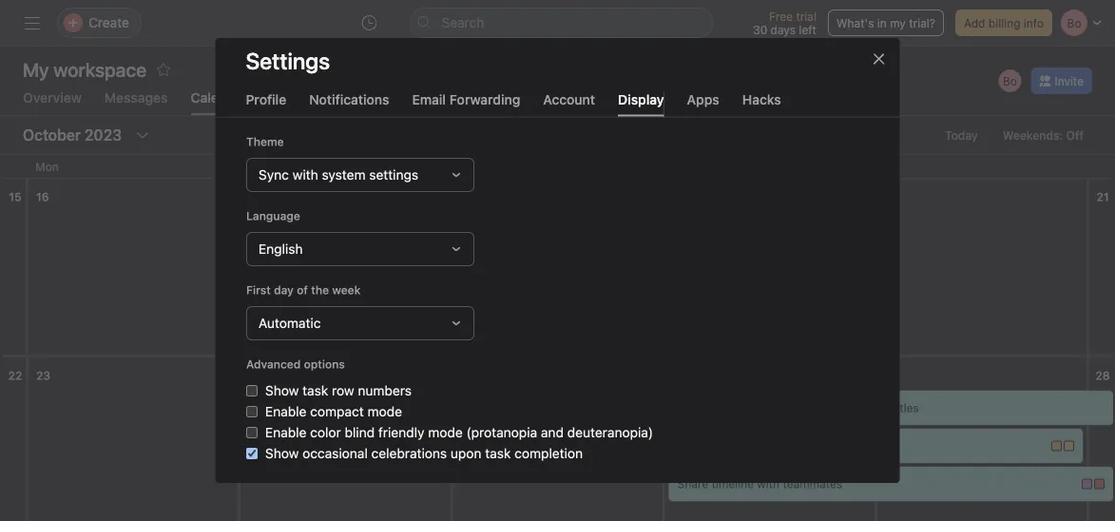 Task type: describe. For each thing, give the bounding box(es) containing it.
add billing info button
[[956, 10, 1053, 36]]

show for show task row numbers
[[265, 382, 299, 398]]

timeline
[[712, 478, 754, 491]]

overview button
[[23, 90, 82, 115]]

enable color blind friendly mode (protanopia and deuteranopia)
[[265, 424, 653, 440]]

project
[[310, 401, 348, 415]]

27
[[885, 369, 899, 382]]

17
[[248, 190, 261, 204]]

wed
[[459, 160, 484, 173]]

the
[[311, 283, 329, 296]]

calendar button
[[191, 90, 247, 115]]

options
[[304, 357, 345, 371]]

0 vertical spatial bo
[[1003, 74, 1018, 88]]

invite button
[[1032, 68, 1093, 94]]

messages button
[[104, 90, 168, 115]]

28
[[1096, 369, 1111, 382]]

show task row numbers
[[265, 382, 411, 398]]

invite
[[1055, 74, 1084, 88]]

21
[[1097, 190, 1110, 204]]

close image
[[872, 51, 887, 67]]

1 vertical spatial with
[[758, 478, 780, 491]]

first
[[246, 283, 270, 296]]

add
[[965, 16, 986, 29]]

occasional
[[302, 445, 368, 461]]

billing
[[989, 16, 1021, 29]]

email forwarding button
[[412, 91, 521, 117]]

profile
[[246, 91, 287, 107]]

15
[[9, 190, 22, 204]]

Show task row numbers checkbox
[[246, 385, 257, 396]]

show occasional celebrations upon task completion
[[265, 445, 583, 461]]

20
[[885, 190, 900, 204]]

Show occasional celebrations upon task completion checkbox
[[246, 448, 257, 459]]

celebrations
[[371, 445, 447, 461]]

account
[[543, 91, 596, 107]]

share timeline with teammates
[[678, 478, 843, 491]]

bo for schedule kickoff meeting
[[470, 439, 484, 453]]

search list box
[[410, 8, 714, 38]]

upon
[[450, 445, 481, 461]]

18
[[461, 190, 474, 204]]

forwarding
[[450, 91, 521, 107]]

email
[[412, 91, 446, 107]]

account button
[[543, 91, 596, 117]]

october 2023
[[23, 126, 122, 144]]

what's
[[837, 16, 875, 29]]

of
[[296, 283, 308, 296]]

weekends: off
[[1003, 128, 1084, 142]]

week
[[332, 283, 360, 296]]

deuteranopia)
[[567, 424, 653, 440]]

theme
[[246, 135, 284, 148]]

1 vertical spatial mode
[[428, 424, 463, 440]]

overview
[[23, 90, 82, 106]]

trial?
[[910, 16, 936, 29]]

schedule
[[492, 439, 542, 453]]

days
[[771, 23, 796, 36]]

completion
[[514, 445, 583, 461]]

free
[[770, 10, 793, 23]]

my
[[891, 16, 906, 29]]

automatic
[[258, 315, 321, 331]]

(protanopia
[[466, 424, 537, 440]]

30
[[754, 23, 768, 36]]

in
[[878, 16, 887, 29]]

kickoff
[[545, 439, 582, 453]]

show for show occasional celebrations upon task completion
[[265, 445, 299, 461]]

add to starred image
[[156, 62, 171, 77]]

enable for enable compact mode
[[265, 403, 306, 419]]

what's in my trial?
[[837, 16, 936, 29]]

color
[[310, 424, 341, 440]]

settings
[[369, 166, 418, 182]]

blind
[[344, 424, 374, 440]]

sync with system settings
[[258, 166, 418, 182]]



Task type: locate. For each thing, give the bounding box(es) containing it.
search
[[442, 15, 485, 30]]

advanced options
[[246, 357, 345, 371]]

tue
[[247, 160, 267, 173]]

notifications
[[309, 91, 390, 107]]

with right timeline
[[758, 478, 780, 491]]

teammates
[[783, 478, 843, 491]]

info
[[1024, 16, 1044, 29]]

advanced
[[246, 357, 300, 371]]

0 vertical spatial mode
[[367, 403, 402, 419]]

apps button
[[687, 91, 720, 117]]

enable right enable compact mode checkbox
[[265, 403, 306, 419]]

hacks
[[743, 91, 782, 107]]

Enable compact mode checkbox
[[246, 406, 257, 417]]

search button
[[410, 8, 714, 38]]

display button
[[618, 91, 665, 117]]

numbers
[[358, 382, 411, 398]]

language
[[246, 209, 300, 222]]

Enable color blind friendly mode (protanopia and deuteranopia) checkbox
[[246, 427, 257, 438]]

0 horizontal spatial bo
[[258, 401, 272, 415]]

automatic button
[[246, 306, 474, 340]]

friendly
[[378, 424, 424, 440]]

1 vertical spatial bo
[[258, 401, 272, 415]]

row
[[332, 382, 354, 398]]

2 enable from the top
[[265, 424, 306, 440]]

task down '(protanopia'
[[485, 445, 511, 461]]

and
[[541, 424, 564, 440]]

22
[[8, 369, 22, 382]]

hacks button
[[743, 91, 782, 117]]

messages
[[104, 90, 168, 106]]

show
[[265, 382, 299, 398], [265, 445, 299, 461]]

brief
[[351, 401, 376, 415]]

enable compact mode
[[265, 403, 402, 419]]

draft
[[280, 401, 307, 415]]

1 horizontal spatial bo
[[470, 439, 484, 453]]

1 horizontal spatial task
[[485, 445, 511, 461]]

0 vertical spatial show
[[265, 382, 299, 398]]

trial
[[797, 10, 817, 23]]

1 vertical spatial enable
[[265, 424, 306, 440]]

16
[[36, 190, 49, 204]]

profile button
[[246, 91, 287, 117]]

draft project brief
[[280, 401, 376, 415]]

2 vertical spatial bo
[[470, 439, 484, 453]]

enable
[[265, 403, 306, 419], [265, 424, 306, 440]]

show right show occasional celebrations upon task completion checkbox
[[265, 445, 299, 461]]

settings
[[246, 48, 330, 74]]

23
[[36, 369, 51, 382]]

display
[[618, 91, 665, 107]]

free trial 30 days left
[[754, 10, 817, 36]]

2 horizontal spatial bo
[[1003, 74, 1018, 88]]

0 vertical spatial enable
[[265, 403, 306, 419]]

sync with system settings button
[[246, 157, 474, 192]]

sync
[[258, 166, 289, 182]]

1 vertical spatial show
[[265, 445, 299, 461]]

bo left schedule
[[470, 439, 484, 453]]

0 horizontal spatial with
[[292, 166, 318, 182]]

0 vertical spatial with
[[292, 166, 318, 182]]

meeting
[[585, 439, 628, 453]]

notifications button
[[309, 91, 390, 117]]

off
[[1067, 128, 1084, 142]]

left
[[799, 23, 817, 36]]

with inside sync with system settings dropdown button
[[292, 166, 318, 182]]

task up 'draft project brief'
[[302, 382, 328, 398]]

what's in my trial? button
[[828, 10, 945, 36]]

1 vertical spatial task
[[485, 445, 511, 461]]

1 show from the top
[[265, 382, 299, 398]]

day
[[274, 283, 293, 296]]

mode up upon
[[428, 424, 463, 440]]

1 horizontal spatial with
[[758, 478, 780, 491]]

weekends: off button
[[995, 122, 1093, 148]]

today
[[946, 128, 979, 142]]

apps
[[687, 91, 720, 107]]

bo right enable compact mode checkbox
[[258, 401, 272, 415]]

email forwarding
[[412, 91, 521, 107]]

weekends:
[[1003, 128, 1064, 142]]

0 horizontal spatial mode
[[367, 403, 402, 419]]

enable down draft
[[265, 424, 306, 440]]

1 horizontal spatial mode
[[428, 424, 463, 440]]

bo for draft project brief
[[258, 401, 272, 415]]

mon
[[35, 160, 59, 173]]

schedule kickoff meeting
[[492, 439, 628, 453]]

2 show from the top
[[265, 445, 299, 461]]

bo left invite button
[[1003, 74, 1018, 88]]

24
[[248, 369, 263, 382]]

mode down numbers
[[367, 403, 402, 419]]

my workspace
[[23, 58, 147, 80]]

compact
[[310, 403, 364, 419]]

system
[[322, 166, 365, 182]]

0 vertical spatial task
[[302, 382, 328, 398]]

show up draft
[[265, 382, 299, 398]]

enable for enable color blind friendly mode (protanopia and deuteranopia)
[[265, 424, 306, 440]]

with right sync
[[292, 166, 318, 182]]

share
[[678, 478, 709, 491]]

add billing info
[[965, 16, 1044, 29]]

0 horizontal spatial task
[[302, 382, 328, 398]]

today button
[[937, 122, 987, 148]]

bo
[[1003, 74, 1018, 88], [258, 401, 272, 415], [470, 439, 484, 453]]

1 enable from the top
[[265, 403, 306, 419]]

english button
[[246, 232, 474, 266]]

first day of the week
[[246, 283, 360, 296]]

calendar
[[191, 90, 247, 106]]

titles
[[890, 401, 920, 415]]



Task type: vqa. For each thing, say whether or not it's contained in the screenshot.
"Free"
yes



